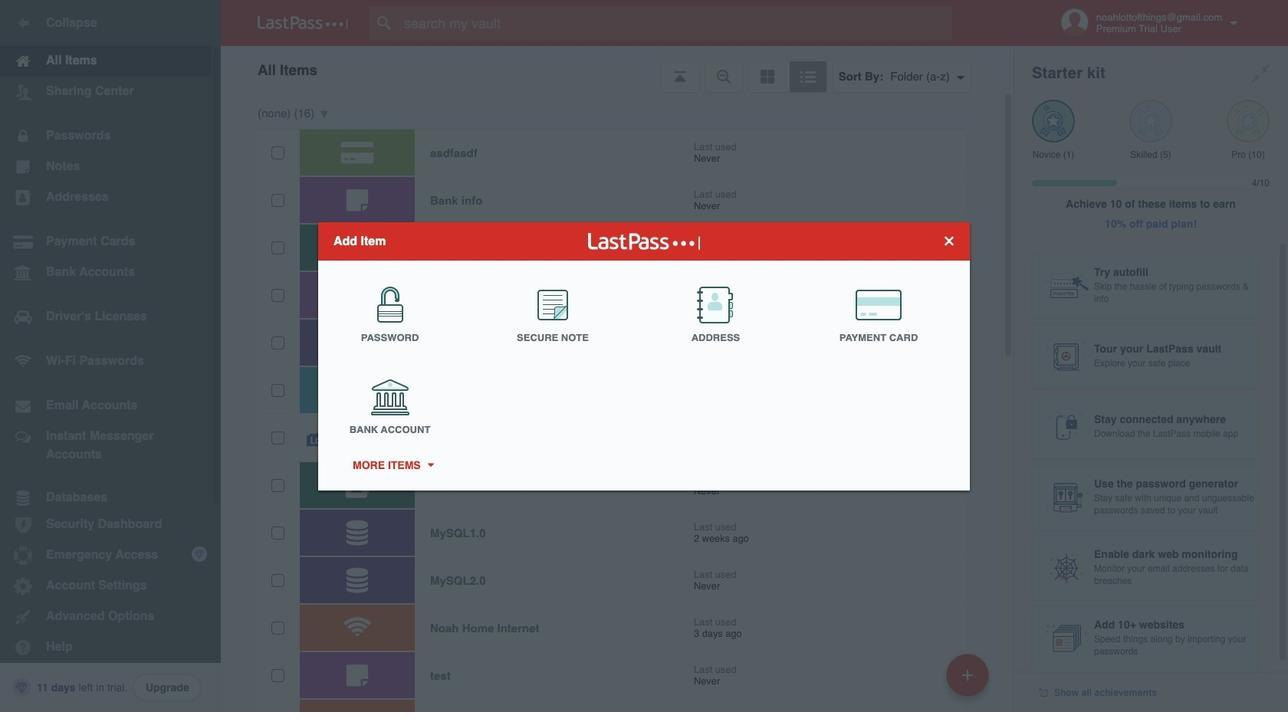 Task type: locate. For each thing, give the bounding box(es) containing it.
new item image
[[962, 670, 973, 681]]

new item navigation
[[941, 649, 998, 712]]

search my vault text field
[[370, 6, 982, 40]]

caret right image
[[425, 463, 436, 467]]

dialog
[[318, 222, 970, 490]]



Task type: describe. For each thing, give the bounding box(es) containing it.
lastpass image
[[258, 16, 348, 30]]

vault options navigation
[[221, 46, 1014, 92]]

Search search field
[[370, 6, 982, 40]]

main navigation navigation
[[0, 0, 221, 712]]



